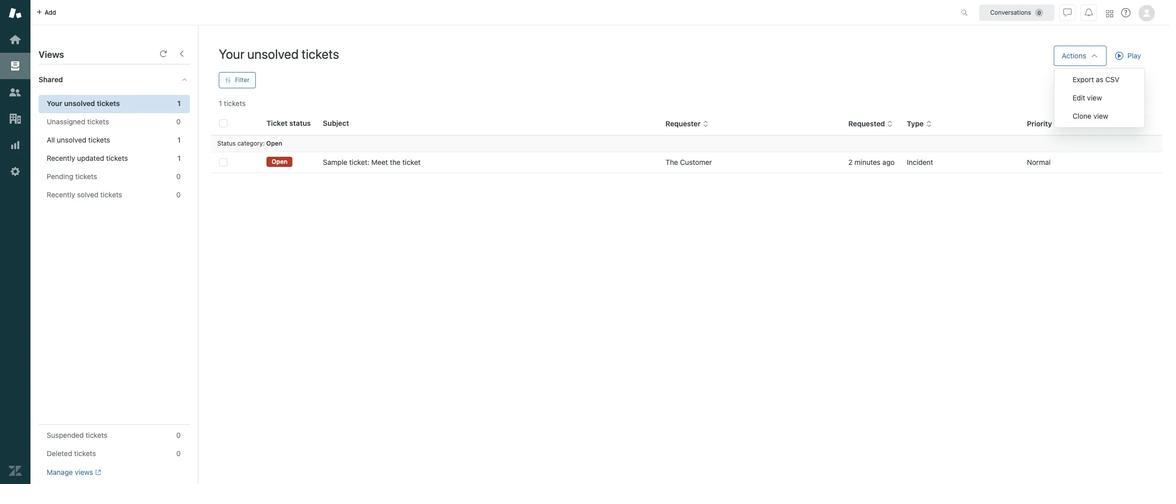 Task type: locate. For each thing, give the bounding box(es) containing it.
views image
[[9, 59, 22, 73]]

0 horizontal spatial your
[[47, 99, 62, 108]]

category:
[[237, 140, 265, 147]]

manage views link
[[47, 468, 101, 477]]

priority button
[[1027, 119, 1060, 128]]

your up 'filter' button
[[219, 46, 244, 61]]

type
[[907, 119, 924, 128]]

tickets
[[302, 46, 339, 61], [97, 99, 120, 108], [224, 99, 246, 108], [87, 117, 109, 126], [88, 136, 110, 144], [106, 154, 128, 162], [75, 172, 97, 181], [100, 190, 122, 199], [86, 431, 107, 440], [74, 449, 96, 458]]

open
[[266, 140, 282, 147], [272, 158, 288, 166]]

2 vertical spatial unsolved
[[57, 136, 86, 144]]

1 vertical spatial view
[[1093, 112, 1108, 120]]

unsolved up the filter on the left of page
[[247, 46, 299, 61]]

ticket status
[[267, 119, 311, 127]]

edit
[[1073, 93, 1085, 102]]

1 horizontal spatial your unsolved tickets
[[219, 46, 339, 61]]

1 for all unsolved tickets
[[178, 136, 181, 144]]

1 tickets
[[219, 99, 246, 108]]

recently down the pending
[[47, 190, 75, 199]]

zendesk support image
[[9, 7, 22, 20]]

0
[[176, 117, 181, 126], [176, 172, 181, 181], [176, 190, 181, 199], [176, 431, 181, 440], [176, 449, 181, 458]]

the
[[390, 158, 401, 167]]

refresh views pane image
[[159, 50, 168, 58]]

view right 'edit'
[[1087, 93, 1102, 102]]

0 vertical spatial recently
[[47, 154, 75, 162]]

deleted
[[47, 449, 72, 458]]

recently up the pending
[[47, 154, 75, 162]]

play
[[1128, 51, 1141, 60]]

recently for recently solved tickets
[[47, 190, 75, 199]]

meet
[[371, 158, 388, 167]]

3 0 from the top
[[176, 190, 181, 199]]

unsolved down unassigned on the left
[[57, 136, 86, 144]]

shared button
[[30, 64, 171, 95]]

pending tickets
[[47, 172, 97, 181]]

requested
[[848, 119, 885, 128]]

collapse views pane image
[[178, 50, 186, 58]]

0 vertical spatial your unsolved tickets
[[219, 46, 339, 61]]

1
[[177, 99, 181, 108], [219, 99, 222, 108], [178, 136, 181, 144], [178, 154, 181, 162]]

1 0 from the top
[[176, 117, 181, 126]]

2
[[848, 158, 853, 167]]

export
[[1073, 75, 1094, 84]]

zendesk products image
[[1106, 10, 1113, 17]]

ticket
[[402, 158, 421, 167]]

5 0 from the top
[[176, 449, 181, 458]]

recently updated tickets
[[47, 154, 128, 162]]

1 vertical spatial recently
[[47, 190, 75, 199]]

status
[[289, 119, 311, 127]]

row
[[211, 152, 1163, 173]]

1 vertical spatial open
[[272, 158, 288, 166]]

updated
[[77, 154, 104, 162]]

deleted tickets
[[47, 449, 96, 458]]

your
[[219, 46, 244, 61], [47, 99, 62, 108]]

requested button
[[848, 119, 893, 128]]

1 vertical spatial your
[[47, 99, 62, 108]]

recently
[[47, 154, 75, 162], [47, 190, 75, 199]]

organizations image
[[9, 112, 22, 125]]

0 vertical spatial view
[[1087, 93, 1102, 102]]

your unsolved tickets
[[219, 46, 339, 61], [47, 99, 120, 108]]

add button
[[30, 0, 62, 25]]

your up unassigned on the left
[[47, 99, 62, 108]]

subject
[[323, 119, 349, 127]]

unsolved
[[247, 46, 299, 61], [64, 99, 95, 108], [57, 136, 86, 144]]

4 0 from the top
[[176, 431, 181, 440]]

status category: open
[[217, 140, 282, 147]]

sample
[[323, 158, 347, 167]]

ago
[[882, 158, 895, 167]]

actions button
[[1054, 46, 1107, 66]]

view
[[1087, 93, 1102, 102], [1093, 112, 1108, 120]]

open down status category: open
[[272, 158, 288, 166]]

main element
[[0, 0, 30, 484]]

customers image
[[9, 86, 22, 99]]

view right clone
[[1093, 112, 1108, 120]]

view for clone view
[[1093, 112, 1108, 120]]

0 for recently solved tickets
[[176, 190, 181, 199]]

ticket
[[267, 119, 288, 127]]

recently solved tickets
[[47, 190, 122, 199]]

1 recently from the top
[[47, 154, 75, 162]]

(opens in a new tab) image
[[93, 470, 101, 476]]

status
[[217, 140, 236, 147]]

pending
[[47, 172, 73, 181]]

manage
[[47, 468, 73, 477]]

2 0 from the top
[[176, 172, 181, 181]]

conversations
[[990, 8, 1031, 16]]

filter button
[[219, 72, 256, 88]]

1 vertical spatial your unsolved tickets
[[47, 99, 120, 108]]

priority
[[1027, 119, 1052, 128]]

requester
[[666, 119, 701, 128]]

incident
[[907, 158, 933, 167]]

csv
[[1105, 75, 1119, 84]]

all unsolved tickets
[[47, 136, 110, 144]]

open down ticket
[[266, 140, 282, 147]]

unsolved up the 'unassigned tickets'
[[64, 99, 95, 108]]

your unsolved tickets up the 'unassigned tickets'
[[47, 99, 120, 108]]

0 for suspended tickets
[[176, 431, 181, 440]]

zendesk image
[[9, 464, 22, 478]]

normal
[[1027, 158, 1051, 167]]

unassigned tickets
[[47, 117, 109, 126]]

0 horizontal spatial your unsolved tickets
[[47, 99, 120, 108]]

sample ticket: meet the ticket link
[[323, 157, 421, 168]]

unassigned
[[47, 117, 85, 126]]

your unsolved tickets up the filter on the left of page
[[219, 46, 339, 61]]

2 recently from the top
[[47, 190, 75, 199]]

0 for unassigned tickets
[[176, 117, 181, 126]]

0 vertical spatial your
[[219, 46, 244, 61]]



Task type: vqa. For each thing, say whether or not it's contained in the screenshot.
Type BUTTON at the top of the page
yes



Task type: describe. For each thing, give the bounding box(es) containing it.
filter
[[235, 76, 250, 84]]

0 for deleted tickets
[[176, 449, 181, 458]]

requester button
[[666, 119, 709, 128]]

play button
[[1107, 46, 1150, 66]]

2 minutes ago
[[848, 158, 895, 167]]

manage views
[[47, 468, 93, 477]]

ticket:
[[349, 158, 369, 167]]

conversations button
[[979, 4, 1054, 21]]

clone
[[1073, 112, 1092, 120]]

clone view
[[1073, 112, 1108, 120]]

recently for recently updated tickets
[[47, 154, 75, 162]]

views
[[75, 468, 93, 477]]

customer
[[680, 158, 712, 167]]

admin image
[[9, 165, 22, 178]]

shared heading
[[30, 64, 198, 95]]

0 for pending tickets
[[176, 172, 181, 181]]

sample ticket: meet the ticket
[[323, 158, 421, 167]]

view for edit view
[[1087, 93, 1102, 102]]

get help image
[[1121, 8, 1131, 17]]

actions menu
[[1054, 68, 1145, 128]]

0 vertical spatial open
[[266, 140, 282, 147]]

suspended
[[47, 431, 84, 440]]

all
[[47, 136, 55, 144]]

get started image
[[9, 33, 22, 46]]

edit view
[[1073, 93, 1102, 102]]

suspended tickets
[[47, 431, 107, 440]]

0 vertical spatial unsolved
[[247, 46, 299, 61]]

1 horizontal spatial your
[[219, 46, 244, 61]]

type button
[[907, 119, 932, 128]]

actions
[[1062, 51, 1086, 60]]

as
[[1096, 75, 1103, 84]]

the customer
[[666, 158, 712, 167]]

notifications image
[[1085, 8, 1093, 16]]

solved
[[77, 190, 98, 199]]

1 vertical spatial unsolved
[[64, 99, 95, 108]]

button displays agent's chat status as invisible. image
[[1064, 8, 1072, 16]]

row containing sample ticket: meet the ticket
[[211, 152, 1163, 173]]

minutes
[[855, 158, 881, 167]]

1 for your unsolved tickets
[[177, 99, 181, 108]]

export as csv
[[1073, 75, 1119, 84]]

views
[[39, 49, 64, 60]]

shared
[[39, 75, 63, 84]]

the
[[666, 158, 678, 167]]

1 for recently updated tickets
[[178, 154, 181, 162]]

reporting image
[[9, 139, 22, 152]]

add
[[45, 8, 56, 16]]



